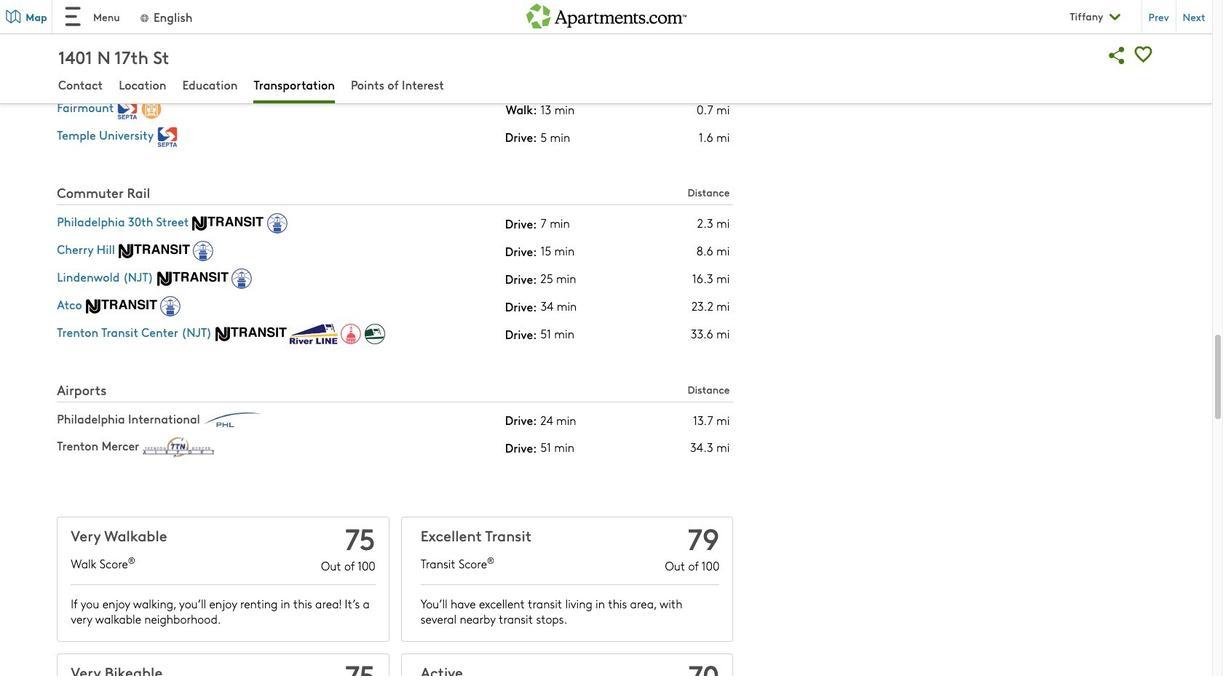 Task type: describe. For each thing, give the bounding box(es) containing it.
nj transit commuter rail image for the middle atlantic city line image
[[119, 244, 190, 258]]

atlantic city line image
[[232, 269, 252, 289]]

northeast corridor line image
[[341, 324, 361, 344]]

nj transit commuter rail image for left atlantic city line image
[[86, 299, 157, 314]]

1 vertical spatial atlantic city line image
[[193, 241, 214, 261]]

broad street line image for the topmost southeastern pennsylvania transportation authority rapid transit image
[[151, 16, 172, 36]]

philadelphia international image
[[204, 413, 275, 427]]

nj transit commuter rail image for atlantic city line icon on the left top of the page
[[157, 272, 228, 286]]

trenton mercer image
[[143, 437, 214, 458]]

nj transit commuter rail image for 2nd river line image from right
[[216, 327, 287, 341]]

nj transit commuter rail image for the rightmost atlantic city line image
[[193, 216, 264, 231]]

share listing image
[[1104, 42, 1131, 68]]

2 river line image from the left
[[365, 324, 385, 344]]

0 horizontal spatial atlantic city line image
[[160, 296, 181, 317]]

1 river line image from the left
[[290, 324, 338, 344]]



Task type: locate. For each thing, give the bounding box(es) containing it.
river line image right northeast corridor line 'image'
[[365, 324, 385, 344]]

0 vertical spatial atlantic city line image
[[267, 213, 288, 234]]

1 horizontal spatial atlantic city line image
[[193, 241, 214, 261]]

southeastern pennsylvania transportation authority regional rail image
[[157, 127, 178, 147]]

broad street line image up broad street line image
[[151, 16, 172, 36]]

1 vertical spatial southeastern pennsylvania transportation authority rapid transit image
[[118, 99, 138, 120]]

nj transit commuter rail image
[[193, 216, 264, 231], [119, 244, 190, 258], [157, 272, 228, 286], [86, 299, 157, 314], [216, 327, 287, 341]]

0 horizontal spatial river line image
[[290, 324, 338, 344]]

broad street line image down southeastern pennsylvania transportation authority rapid transit icon
[[141, 99, 162, 120]]

broad street line image
[[151, 16, 172, 36], [141, 99, 162, 120]]

southeastern pennsylvania transportation authority rapid transit image
[[128, 16, 148, 36], [118, 99, 138, 120]]

1 horizontal spatial river line image
[[365, 324, 385, 344]]

0 vertical spatial broad street line image
[[151, 16, 172, 36]]

broad street line image for bottommost southeastern pennsylvania transportation authority rapid transit image
[[141, 99, 162, 120]]

southeastern pennsylvania transportation authority rapid transit image up southeastern pennsylvania transportation authority rapid transit icon
[[128, 16, 148, 36]]

river line image left northeast corridor line 'image'
[[290, 324, 338, 344]]

southeastern pennsylvania transportation authority rapid transit image
[[135, 71, 155, 92]]

southeastern pennsylvania transportation authority rapid transit image down southeastern pennsylvania transportation authority rapid transit icon
[[118, 99, 138, 120]]

broad street line image
[[158, 71, 179, 92]]

0 vertical spatial southeastern pennsylvania transportation authority rapid transit image
[[128, 16, 148, 36]]

atlantic city line image
[[267, 213, 288, 234], [193, 241, 214, 261], [160, 296, 181, 317]]

1 vertical spatial broad street line image
[[141, 99, 162, 120]]

2 vertical spatial atlantic city line image
[[160, 296, 181, 317]]

apartments.com logo image
[[526, 0, 686, 28]]

river line image
[[290, 324, 338, 344], [365, 324, 385, 344]]

2 horizontal spatial atlantic city line image
[[267, 213, 288, 234]]



Task type: vqa. For each thing, say whether or not it's contained in the screenshot.
next Image
no



